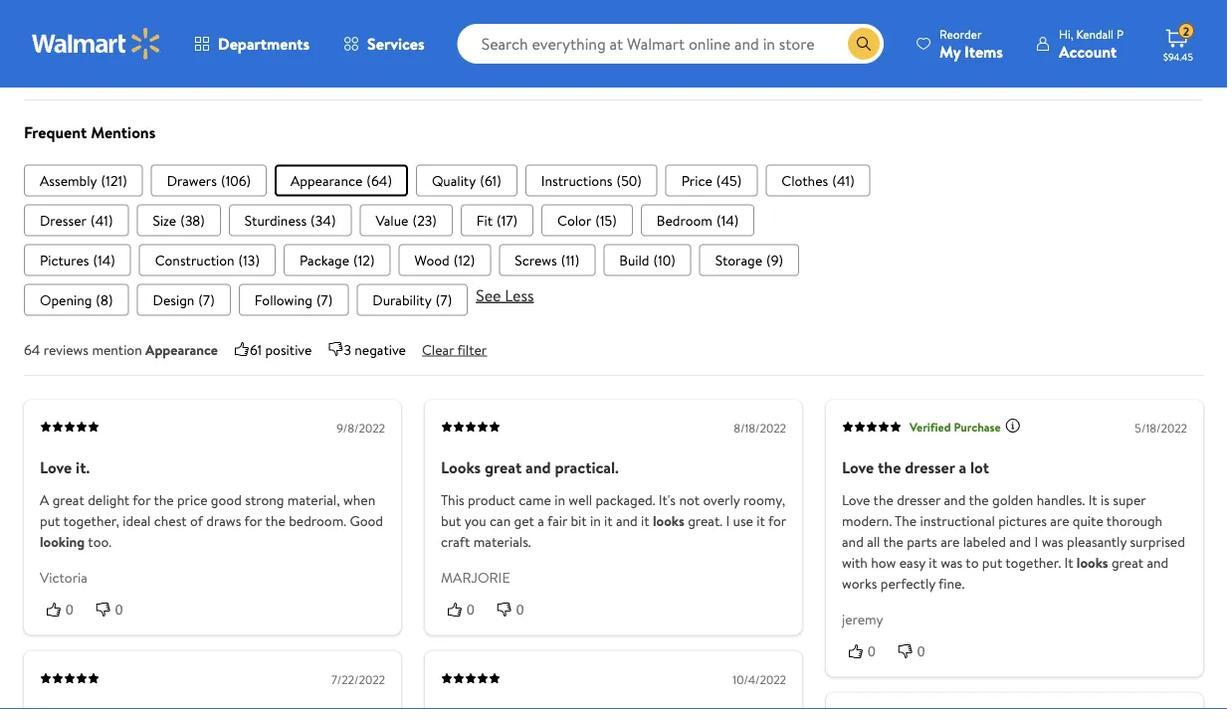 Task type: describe. For each thing, give the bounding box(es) containing it.
the down "strong"
[[265, 511, 286, 530]]

perfectly
[[881, 574, 936, 593]]

drawers
[[167, 171, 217, 190]]

list item containing instructions
[[526, 165, 658, 196]]

0 down perfectly
[[918, 644, 925, 660]]

i inside great. i use it for craft materials.
[[726, 511, 730, 530]]

the up chest
[[154, 490, 174, 510]]

list item containing dresser
[[24, 204, 129, 236]]

good
[[211, 490, 242, 510]]

1 horizontal spatial for
[[244, 511, 262, 530]]

dresser for and
[[897, 490, 941, 510]]

fit
[[477, 210, 493, 230]]

all
[[867, 532, 881, 551]]

reorder
[[940, 25, 982, 42]]

came
[[519, 490, 551, 510]]

(106)
[[221, 171, 251, 190]]

1 horizontal spatial are
[[1051, 511, 1070, 530]]

list item containing design
[[137, 284, 231, 316]]

7/22/2022
[[332, 672, 385, 689]]

see less list
[[24, 284, 1204, 316]]

list containing pictures
[[24, 244, 1204, 276]]

less
[[505, 284, 534, 306]]

list item containing appearance
[[275, 165, 408, 196]]

list item containing following
[[239, 284, 349, 316]]

opening
[[40, 290, 92, 309]]

looks
[[441, 457, 481, 479]]

list item containing size
[[137, 204, 221, 236]]

(7) for following (7)
[[316, 290, 333, 309]]

0 vertical spatial was
[[1042, 532, 1064, 551]]

0 horizontal spatial it
[[1065, 553, 1074, 572]]

departments button
[[177, 20, 327, 68]]

the up instructional
[[969, 490, 989, 510]]

surprised
[[1130, 532, 1186, 551]]

use
[[733, 511, 754, 530]]

instructions (50)
[[541, 171, 642, 190]]

pleasantly
[[1067, 532, 1127, 551]]

ideal
[[123, 511, 151, 530]]

2
[[1183, 23, 1190, 40]]

great inside great and works perfectly fine.
[[1112, 553, 1144, 572]]

clothes (41)
[[782, 171, 855, 190]]

(14) for bedroom (14)
[[717, 210, 739, 230]]

put inside love the dresser and the golden handles. it is super modern. the instructional pictures are quite thorough and all the parts are labeled and i was pleasantly surprised with how easy it was to put together. it
[[982, 553, 1003, 572]]

labeled
[[963, 532, 1006, 551]]

list item containing build
[[604, 244, 692, 276]]

bedroom
[[657, 210, 713, 230]]

instructions
[[541, 171, 613, 190]]

opening (8)
[[40, 290, 113, 309]]

0 down victoria at the left bottom of the page
[[66, 602, 73, 618]]

pictures
[[40, 250, 89, 270]]

purchase
[[954, 419, 1001, 435]]

verified purchase information image
[[1005, 418, 1021, 434]]

sturdiness
[[245, 210, 307, 230]]

list item containing bedroom
[[641, 204, 755, 236]]

0 horizontal spatial appearance
[[145, 340, 218, 359]]

clear filter button
[[422, 340, 487, 359]]

looks for love the dresser a lot
[[1077, 553, 1109, 572]]

and left all
[[842, 532, 864, 551]]

love for love the dresser a lot
[[842, 457, 874, 479]]

(11)
[[561, 250, 580, 270]]

departments
[[218, 33, 310, 55]]

build (10)
[[620, 250, 676, 270]]

love for love the dresser and the golden handles. it is super modern. the instructional pictures are quite thorough and all the parts are labeled and i was pleasantly surprised with how easy it was to put together. it
[[842, 490, 871, 510]]

with
[[842, 553, 868, 572]]

size
[[153, 210, 176, 230]]

(8)
[[96, 290, 113, 309]]

color (15)
[[558, 210, 617, 230]]

drawers (106)
[[167, 171, 251, 190]]

0 down materials.
[[516, 602, 524, 618]]

love it.
[[40, 457, 90, 479]]

(13)
[[239, 250, 260, 270]]

list item containing opening
[[24, 284, 129, 316]]

and inside great and works perfectly fine.
[[1147, 553, 1169, 572]]

0 horizontal spatial for
[[133, 490, 151, 510]]

durability
[[373, 290, 432, 309]]

to
[[966, 553, 979, 572]]

kendall
[[1077, 25, 1114, 42]]

for inside great. i use it for craft materials.
[[768, 511, 786, 530]]

3 negative
[[344, 340, 406, 359]]

verified purchase
[[910, 419, 1001, 435]]

wood
[[415, 250, 450, 270]]

reorder my items
[[940, 25, 1003, 62]]

lot
[[971, 457, 990, 479]]

dresser for a
[[905, 457, 955, 479]]

list item containing value
[[360, 204, 453, 236]]

a inside this product came in well packaged. it's not overly roomy, but you can get a fair bit in it and it
[[538, 511, 544, 530]]

draws
[[206, 511, 241, 530]]

following (7)
[[255, 290, 333, 309]]

5/18/2022
[[1135, 420, 1188, 437]]

when
[[343, 490, 376, 510]]

1 horizontal spatial a
[[959, 457, 967, 479]]

construction
[[155, 250, 235, 270]]

wood (12)
[[415, 250, 475, 270]]

strong
[[245, 490, 284, 510]]

i inside love the dresser and the golden handles. it is super modern. the instructional pictures are quite thorough and all the parts are labeled and i was pleasantly surprised with how easy it was to put together. it
[[1035, 532, 1039, 551]]

is
[[1101, 490, 1110, 510]]

victoria
[[40, 568, 87, 588]]

(41) for dresser (41)
[[91, 210, 113, 230]]

color
[[558, 210, 592, 230]]

sturdiness (34)
[[245, 210, 336, 230]]

mentions
[[91, 122, 156, 143]]

construction (13)
[[155, 250, 260, 270]]

it.
[[76, 457, 90, 479]]

parts
[[907, 532, 938, 551]]

list item containing screws
[[499, 244, 596, 276]]

quite
[[1073, 511, 1104, 530]]

design (7)
[[153, 290, 215, 309]]

list item containing wood
[[399, 244, 491, 276]]

search icon image
[[856, 36, 872, 52]]

great and works perfectly fine.
[[842, 553, 1169, 593]]

super
[[1113, 490, 1146, 510]]

marjorie
[[441, 568, 510, 588]]

list item containing storage
[[700, 244, 799, 276]]

(50)
[[617, 171, 642, 190]]

a great delight for the price good strong material, when put together, ideal chest of draws for the bedroom. good looking too.
[[40, 490, 383, 551]]

account
[[1059, 40, 1117, 62]]

(64)
[[367, 171, 392, 190]]

value
[[376, 210, 409, 230]]

craft
[[441, 532, 470, 551]]

(14) for pictures (14)
[[93, 250, 115, 270]]

61
[[250, 340, 262, 359]]

(10)
[[654, 250, 676, 270]]

(12) for package (12)
[[353, 250, 375, 270]]

looks great and practical.
[[441, 457, 619, 479]]

list item containing price
[[666, 165, 758, 196]]

list containing dresser
[[24, 204, 1204, 236]]

list item containing package
[[284, 244, 391, 276]]

0 down the marjorie
[[467, 602, 475, 618]]

see less
[[476, 284, 534, 306]]

pictures
[[999, 511, 1047, 530]]



Task type: vqa. For each thing, say whether or not it's contained in the screenshot.


Task type: locate. For each thing, give the bounding box(es) containing it.
(14) down (45)
[[717, 210, 739, 230]]

3 (7) from the left
[[436, 290, 452, 309]]

(12) for wood (12)
[[454, 250, 475, 270]]

fine.
[[939, 574, 965, 593]]

0 horizontal spatial looks
[[653, 511, 685, 530]]

list item containing fit
[[461, 204, 534, 236]]

appearance down design (7)
[[145, 340, 218, 359]]

appearance up (34)
[[291, 171, 363, 190]]

great down surprised
[[1112, 553, 1144, 572]]

list containing assembly
[[24, 165, 1204, 196]]

1 horizontal spatial (41)
[[832, 171, 855, 190]]

was left the to
[[941, 553, 963, 572]]

and inside this product came in well packaged. it's not overly roomy, but you can get a fair bit in it and it
[[616, 511, 638, 530]]

love inside love the dresser and the golden handles. it is super modern. the instructional pictures are quite thorough and all the parts are labeled and i was pleasantly surprised with how easy it was to put together. it
[[842, 490, 871, 510]]

verified
[[910, 419, 951, 435]]

(17)
[[497, 210, 518, 230]]

list item containing drawers
[[151, 165, 267, 196]]

appearance
[[291, 171, 363, 190], [145, 340, 218, 359]]

package (12)
[[300, 250, 375, 270]]

looks down pleasantly
[[1077, 553, 1109, 572]]

0 horizontal spatial i
[[726, 511, 730, 530]]

0 horizontal spatial (7)
[[198, 290, 215, 309]]

list item up bedroom (14)
[[666, 165, 758, 196]]

(12)
[[353, 250, 375, 270], [454, 250, 475, 270]]

thorough
[[1107, 511, 1163, 530]]

are down instructional
[[941, 532, 960, 551]]

2 vertical spatial great
[[1112, 553, 1144, 572]]

chest
[[154, 511, 187, 530]]

list item down (23)
[[399, 244, 491, 276]]

(12) right 'package'
[[353, 250, 375, 270]]

and up instructional
[[944, 490, 966, 510]]

2 list from the top
[[24, 204, 1204, 236]]

screws (11)
[[515, 250, 580, 270]]

(14) right pictures
[[93, 250, 115, 270]]

see
[[476, 284, 501, 306]]

1 horizontal spatial (14)
[[717, 210, 739, 230]]

works
[[842, 574, 878, 593]]

list item up opening (8)
[[24, 244, 131, 276]]

negative
[[355, 340, 406, 359]]

Walmart Site-Wide search field
[[458, 24, 884, 64]]

great up product
[[485, 457, 522, 479]]

0 vertical spatial (41)
[[832, 171, 855, 190]]

you
[[465, 511, 487, 530]]

0 vertical spatial looks
[[653, 511, 685, 530]]

in left well on the bottom of page
[[555, 490, 565, 510]]

a left fair
[[538, 511, 544, 530]]

1 horizontal spatial was
[[1042, 532, 1064, 551]]

(7) down 'package'
[[316, 290, 333, 309]]

0 horizontal spatial a
[[538, 511, 544, 530]]

list item down construction on the left top of page
[[137, 284, 231, 316]]

list item up the see less 'list'
[[604, 244, 692, 276]]

0 horizontal spatial are
[[941, 532, 960, 551]]

put down a
[[40, 511, 60, 530]]

walmart image
[[32, 28, 161, 60]]

list item containing assembly
[[24, 165, 143, 196]]

list item up the (38)
[[151, 165, 267, 196]]

list item down (61)
[[461, 204, 534, 236]]

1 vertical spatial i
[[1035, 532, 1039, 551]]

1 vertical spatial a
[[538, 511, 544, 530]]

delight
[[88, 490, 130, 510]]

put right the to
[[982, 553, 1003, 572]]

0 down jeremy
[[868, 644, 876, 660]]

list item down "instructions (50)"
[[542, 204, 633, 236]]

love for love it.
[[40, 457, 72, 479]]

well
[[569, 490, 592, 510]]

and down pictures
[[1010, 532, 1032, 551]]

3 list from the top
[[24, 244, 1204, 276]]

services button
[[327, 20, 442, 68]]

(34)
[[311, 210, 336, 230]]

(7) for durability (7)
[[436, 290, 452, 309]]

1 vertical spatial dresser
[[897, 490, 941, 510]]

list item containing durability
[[357, 284, 468, 316]]

was up "together."
[[1042, 532, 1064, 551]]

great for a
[[52, 490, 84, 510]]

2 (12) from the left
[[454, 250, 475, 270]]

great inside a great delight for the price good strong material, when put together, ideal chest of draws for the bedroom. good looking too.
[[52, 490, 84, 510]]

2 horizontal spatial (7)
[[436, 290, 452, 309]]

0 horizontal spatial was
[[941, 553, 963, 572]]

are
[[1051, 511, 1070, 530], [941, 532, 960, 551]]

list item up 'package'
[[229, 204, 352, 236]]

overly
[[703, 490, 740, 510]]

list item containing clothes
[[766, 165, 871, 196]]

(38)
[[180, 210, 205, 230]]

list item down (34)
[[284, 244, 391, 276]]

bedroom (14)
[[657, 210, 739, 230]]

storage
[[715, 250, 763, 270]]

the up modern.
[[874, 490, 894, 510]]

jeremy
[[842, 610, 884, 630]]

for down 'roomy,' at the bottom
[[768, 511, 786, 530]]

looks down it's
[[653, 511, 685, 530]]

hi, kendall p account
[[1059, 25, 1124, 62]]

list item up less
[[499, 244, 596, 276]]

put inside a great delight for the price good strong material, when put together, ideal chest of draws for the bedroom. good looking too.
[[40, 511, 60, 530]]

1 vertical spatial it
[[1065, 553, 1074, 572]]

(7) right design
[[198, 290, 215, 309]]

0 horizontal spatial in
[[555, 490, 565, 510]]

1 vertical spatial put
[[982, 553, 1003, 572]]

not
[[679, 490, 700, 510]]

(41) right clothes
[[832, 171, 855, 190]]

0 vertical spatial appearance
[[291, 171, 363, 190]]

fair
[[548, 511, 568, 530]]

positive
[[265, 340, 312, 359]]

get
[[514, 511, 535, 530]]

3
[[344, 340, 351, 359]]

dresser inside love the dresser and the golden handles. it is super modern. the instructional pictures are quite thorough and all the parts are labeled and i was pleasantly surprised with how easy it was to put together. it
[[897, 490, 941, 510]]

a
[[959, 457, 967, 479], [538, 511, 544, 530]]

this product came in well packaged. it's not overly roomy, but you can get a fair bit in it and it
[[441, 490, 786, 530]]

great right a
[[52, 490, 84, 510]]

it left is
[[1089, 490, 1098, 510]]

1 horizontal spatial great
[[485, 457, 522, 479]]

1 horizontal spatial (12)
[[454, 250, 475, 270]]

2 (7) from the left
[[316, 290, 333, 309]]

love the dresser and the golden handles. it is super modern. the instructional pictures are quite thorough and all the parts are labeled and i was pleasantly surprised with how easy it was to put together. it
[[842, 490, 1186, 572]]

love the dresser a lot
[[842, 457, 990, 479]]

list item containing color
[[542, 204, 633, 236]]

(61)
[[480, 171, 502, 190]]

list item containing construction
[[139, 244, 276, 276]]

1 vertical spatial are
[[941, 532, 960, 551]]

list item down drawers
[[137, 204, 221, 236]]

list item containing quality
[[416, 165, 518, 196]]

are down handles. on the right of page
[[1051, 511, 1070, 530]]

golden
[[993, 490, 1034, 510]]

1 horizontal spatial (7)
[[316, 290, 333, 309]]

and down surprised
[[1147, 553, 1169, 572]]

9/8/2022
[[337, 420, 385, 437]]

0 vertical spatial list
[[24, 165, 1204, 196]]

list item containing sturdiness
[[229, 204, 352, 236]]

1 horizontal spatial it
[[1089, 490, 1098, 510]]

love
[[40, 457, 72, 479], [842, 457, 874, 479], [842, 490, 871, 510]]

list item down pictures (14)
[[24, 284, 129, 316]]

the
[[895, 511, 917, 530]]

(7) for design (7)
[[198, 290, 215, 309]]

0 horizontal spatial great
[[52, 490, 84, 510]]

it down pleasantly
[[1065, 553, 1074, 572]]

1 (12) from the left
[[353, 250, 375, 270]]

i left use
[[726, 511, 730, 530]]

list
[[24, 165, 1204, 196], [24, 204, 1204, 236], [24, 244, 1204, 276]]

a left lot
[[959, 457, 967, 479]]

1 vertical spatial appearance
[[145, 340, 218, 359]]

reviews
[[44, 340, 89, 359]]

list item down bedroom (14)
[[700, 244, 799, 276]]

0 vertical spatial (14)
[[717, 210, 739, 230]]

1 vertical spatial (14)
[[93, 250, 115, 270]]

looking
[[40, 532, 85, 551]]

dresser down verified
[[905, 457, 955, 479]]

items
[[965, 40, 1003, 62]]

product
[[468, 490, 516, 510]]

8/18/2022
[[734, 420, 786, 437]]

(12) right wood
[[454, 250, 475, 270]]

how
[[871, 553, 896, 572]]

0 horizontal spatial (12)
[[353, 250, 375, 270]]

quality (61)
[[432, 171, 502, 190]]

0 vertical spatial it
[[1089, 490, 1098, 510]]

clear filter
[[422, 340, 487, 359]]

in right "bit"
[[590, 511, 601, 530]]

list item down the (38)
[[139, 244, 276, 276]]

roomy,
[[744, 490, 786, 510]]

list item up (34)
[[275, 165, 408, 196]]

list up (15)
[[24, 165, 1204, 196]]

material,
[[288, 490, 340, 510]]

1 (7) from the left
[[198, 290, 215, 309]]

1 horizontal spatial in
[[590, 511, 601, 530]]

bit
[[571, 511, 587, 530]]

1 vertical spatial (41)
[[91, 210, 113, 230]]

my
[[940, 40, 961, 62]]

and up came
[[526, 457, 551, 479]]

0 down ideal
[[115, 602, 123, 618]]

list down (50)
[[24, 204, 1204, 236]]

1 vertical spatial in
[[590, 511, 601, 530]]

(41) right dresser
[[91, 210, 113, 230]]

(7) down wood (12) at the top left of page
[[436, 290, 452, 309]]

list item down wood
[[357, 284, 468, 316]]

list item right (45)
[[766, 165, 871, 196]]

together,
[[63, 511, 119, 530]]

together.
[[1006, 553, 1061, 572]]

too.
[[88, 532, 112, 551]]

0 horizontal spatial (14)
[[93, 250, 115, 270]]

it inside great. i use it for craft materials.
[[757, 511, 765, 530]]

list item
[[24, 165, 143, 196], [151, 165, 267, 196], [275, 165, 408, 196], [416, 165, 518, 196], [526, 165, 658, 196], [666, 165, 758, 196], [766, 165, 871, 196], [24, 204, 129, 236], [137, 204, 221, 236], [229, 204, 352, 236], [360, 204, 453, 236], [461, 204, 534, 236], [542, 204, 633, 236], [641, 204, 755, 236], [24, 244, 131, 276], [139, 244, 276, 276], [284, 244, 391, 276], [399, 244, 491, 276], [499, 244, 596, 276], [604, 244, 692, 276], [700, 244, 799, 276], [24, 284, 129, 316], [137, 284, 231, 316], [239, 284, 349, 316], [357, 284, 468, 316]]

list item up wood
[[360, 204, 453, 236]]

1 horizontal spatial put
[[982, 553, 1003, 572]]

0 vertical spatial are
[[1051, 511, 1070, 530]]

0 vertical spatial in
[[555, 490, 565, 510]]

list item up dresser (41)
[[24, 165, 143, 196]]

1 vertical spatial list
[[24, 204, 1204, 236]]

price (45)
[[682, 171, 742, 190]]

0 vertical spatial great
[[485, 457, 522, 479]]

(41) for clothes (41)
[[832, 171, 855, 190]]

0 horizontal spatial (41)
[[91, 210, 113, 230]]

1 horizontal spatial looks
[[1077, 553, 1109, 572]]

1 vertical spatial great
[[52, 490, 84, 510]]

list item up pictures (14)
[[24, 204, 129, 236]]

but
[[441, 511, 461, 530]]

materials.
[[474, 532, 531, 551]]

0 vertical spatial i
[[726, 511, 730, 530]]

1 vertical spatial looks
[[1077, 553, 1109, 572]]

great. i use it for craft materials.
[[441, 511, 786, 551]]

1 list from the top
[[24, 165, 1204, 196]]

it inside love the dresser and the golden handles. it is super modern. the instructional pictures are quite thorough and all the parts are labeled and i was pleasantly surprised with how easy it was to put together. it
[[929, 553, 938, 572]]

great for looks
[[485, 457, 522, 479]]

list item up fit
[[416, 165, 518, 196]]

(9)
[[767, 250, 783, 270]]

1 vertical spatial was
[[941, 553, 963, 572]]

list up the see less 'list'
[[24, 244, 1204, 276]]

appearance inside list
[[291, 171, 363, 190]]

the up the
[[878, 457, 901, 479]]

0 horizontal spatial put
[[40, 511, 60, 530]]

for up ideal
[[133, 490, 151, 510]]

0 vertical spatial a
[[959, 457, 967, 479]]

hi,
[[1059, 25, 1074, 42]]

assembly (121)
[[40, 171, 127, 190]]

2 horizontal spatial great
[[1112, 553, 1144, 572]]

list item up positive
[[239, 284, 349, 316]]

1 horizontal spatial appearance
[[291, 171, 363, 190]]

and down packaged.
[[616, 511, 638, 530]]

list item containing pictures
[[24, 244, 131, 276]]

64
[[24, 340, 40, 359]]

0 vertical spatial put
[[40, 511, 60, 530]]

looks
[[653, 511, 685, 530], [1077, 553, 1109, 572]]

assembly
[[40, 171, 97, 190]]

0 vertical spatial dresser
[[905, 457, 955, 479]]

a
[[40, 490, 49, 510]]

list item down price
[[641, 204, 755, 236]]

dresser up the
[[897, 490, 941, 510]]

this
[[441, 490, 464, 510]]

2 vertical spatial list
[[24, 244, 1204, 276]]

packaged.
[[596, 490, 656, 510]]

1 horizontal spatial i
[[1035, 532, 1039, 551]]

the right all
[[884, 532, 904, 551]]

list item up the color (15)
[[526, 165, 658, 196]]

i up "together."
[[1035, 532, 1039, 551]]

handles.
[[1037, 490, 1085, 510]]

for down "strong"
[[244, 511, 262, 530]]

build
[[620, 250, 650, 270]]

2 horizontal spatial for
[[768, 511, 786, 530]]

Search search field
[[458, 24, 884, 64]]

dresser (41)
[[40, 210, 113, 230]]

looks for looks great and practical.
[[653, 511, 685, 530]]

practical.
[[555, 457, 619, 479]]

great.
[[688, 511, 723, 530]]



